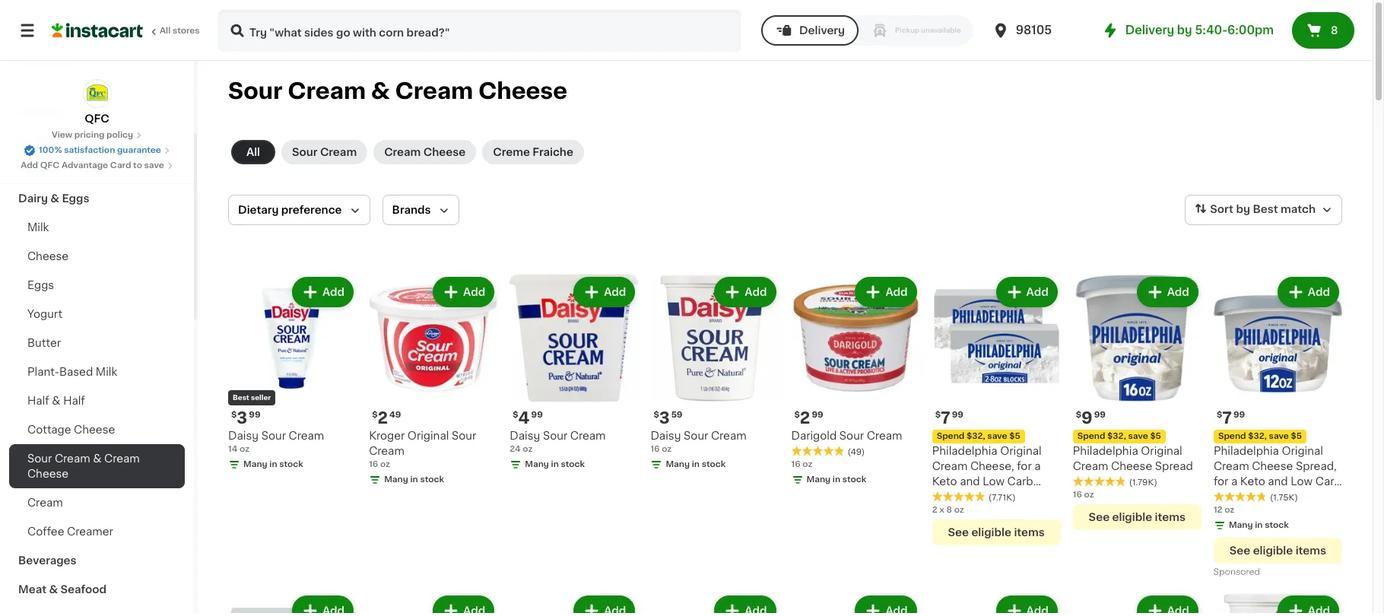 Task type: vqa. For each thing, say whether or not it's contained in the screenshot.
Meat & Seafood
yes



Task type: describe. For each thing, give the bounding box(es) containing it.
a inside philadelphia original cream cheese, for a keto and low carb lifestyle
[[1035, 461, 1041, 472]]

eggs link
[[9, 271, 185, 300]]

cottage
[[27, 425, 71, 435]]

add for 3rd add button
[[604, 287, 626, 297]]

original for for
[[1001, 446, 1042, 457]]

12
[[1214, 506, 1223, 514]]

dairy & eggs link
[[9, 184, 185, 213]]

for inside philadelphia original cream cheese spread, for a keto and low carb lifestyle
[[1214, 476, 1229, 487]]

coffee creamer link
[[9, 517, 185, 546]]

daisy for $ 3 99
[[228, 431, 259, 441]]

16 oz for spend $32, save $5
[[1073, 491, 1095, 499]]

sour cream & cream cheese link
[[9, 444, 185, 488]]

milk link
[[9, 213, 185, 242]]

add for eighth add button from the right
[[322, 287, 345, 297]]

daisy for $ 4 99
[[510, 431, 540, 441]]

delivery button
[[761, 15, 859, 46]]

(1.79k)
[[1130, 479, 1158, 487]]

spend $32, save $5 for spread,
[[1219, 432, 1302, 441]]

seafood
[[61, 584, 107, 595]]

oz right 12
[[1225, 506, 1235, 514]]

view pricing policy link
[[52, 129, 142, 142]]

items for philadelphia original cream cheese spread, for a keto and low carb lifestyle
[[1296, 546, 1327, 556]]

cream inside cream link
[[27, 498, 63, 508]]

philadelphia original cream cheese spread, for a keto and low carb lifestyle
[[1214, 446, 1342, 502]]

dairy & eggs
[[18, 193, 89, 204]]

2 half from the left
[[63, 396, 85, 406]]

5 add button from the left
[[857, 278, 916, 306]]

cream cheese
[[384, 147, 466, 157]]

save inside add qfc advantage card to save link
[[144, 161, 164, 170]]

sour cream
[[292, 147, 357, 157]]

oz inside daisy sour cream 24 oz
[[523, 445, 533, 454]]

many in stock for cream
[[384, 476, 444, 484]]

match
[[1281, 204, 1316, 215]]

yogurt link
[[9, 300, 185, 329]]

add qfc advantage card to save
[[21, 161, 164, 170]]

keto inside philadelphia original cream cheese spread, for a keto and low carb lifestyle
[[1241, 476, 1266, 487]]

8 button
[[1293, 12, 1355, 49]]

best match
[[1253, 204, 1316, 215]]

original for 16
[[408, 431, 449, 441]]

6 add button from the left
[[998, 278, 1057, 306]]

cheese link
[[9, 242, 185, 271]]

many for 16
[[666, 460, 690, 469]]

2 for kroger original sour cream
[[378, 410, 388, 426]]

guarantee
[[117, 146, 161, 154]]

many for 14
[[243, 460, 268, 469]]

thanksgiving link
[[9, 126, 185, 155]]

in for 14
[[270, 460, 277, 469]]

and inside philadelphia original cream cheese, for a keto and low carb lifestyle
[[960, 476, 980, 487]]

produce
[[18, 164, 65, 175]]

add for 8th add button from left
[[1308, 287, 1331, 297]]

oz down philadelphia original cream cheese spread
[[1085, 491, 1095, 499]]

meat & seafood
[[18, 584, 107, 595]]

cream inside daisy sour cream 16 oz
[[711, 431, 747, 441]]

brands
[[392, 205, 431, 215]]

daisy sour cream 14 oz
[[228, 431, 324, 454]]

0 horizontal spatial sour cream & cream cheese
[[27, 453, 140, 479]]

6:00pm
[[1228, 24, 1274, 36]]

1 vertical spatial 8
[[947, 506, 953, 514]]

many in stock down the (49)
[[807, 476, 867, 484]]

(1.75k)
[[1270, 494, 1299, 502]]

sponsored badge image
[[1214, 568, 1260, 577]]

meat & seafood link
[[9, 575, 185, 604]]

daisy for $ 3 59
[[651, 431, 681, 441]]

98105
[[1016, 24, 1052, 36]]

product group containing 4
[[510, 274, 639, 474]]

eligible for spread,
[[1253, 546, 1294, 556]]

lists link
[[9, 43, 185, 73]]

2 x 8 oz
[[932, 506, 965, 514]]

in for 16
[[692, 460, 700, 469]]

cream inside cream cheese link
[[384, 147, 421, 157]]

kroger
[[369, 431, 405, 441]]

kroger original sour cream 16 oz
[[369, 431, 476, 469]]

darigold sour cream
[[792, 431, 903, 441]]

creamer
[[67, 526, 113, 537]]

product group containing 9
[[1073, 274, 1202, 530]]

& for eggs
[[50, 193, 59, 204]]

cheese up the brands dropdown button
[[424, 147, 466, 157]]

$ 4 99
[[513, 410, 543, 426]]

cream inside philadelphia original cream cheese, for a keto and low carb lifestyle
[[932, 461, 968, 472]]

plant-based milk link
[[9, 358, 185, 386]]

cheese down half & half link
[[74, 425, 115, 435]]

3 add button from the left
[[575, 278, 634, 306]]

stores
[[173, 27, 200, 35]]

2 horizontal spatial 2
[[932, 506, 938, 514]]

policy
[[107, 131, 133, 139]]

cream inside daisy sour cream 14 oz
[[289, 431, 324, 441]]

1 vertical spatial qfc
[[40, 161, 60, 170]]

seller
[[251, 394, 271, 401]]

sour inside daisy sour cream 16 oz
[[684, 431, 709, 441]]

stock for 14
[[279, 460, 303, 469]]

59
[[671, 411, 683, 419]]

stock for 24
[[561, 460, 585, 469]]

$ 3 99
[[231, 410, 261, 426]]

many down 12 oz
[[1229, 521, 1253, 530]]

x
[[940, 506, 945, 514]]

best seller
[[233, 394, 271, 401]]

& inside sour cream & cream cheese
[[93, 453, 102, 464]]

carb inside philadelphia original cream cheese, for a keto and low carb lifestyle
[[1008, 476, 1034, 487]]

3 for $ 3 59
[[659, 410, 670, 426]]

see eligible items button for spread,
[[1214, 538, 1343, 564]]

$5 for spread,
[[1291, 432, 1302, 441]]

lifestyle inside philadelphia original cream cheese spread, for a keto and low carb lifestyle
[[1214, 492, 1260, 502]]

dietary
[[238, 205, 279, 215]]

see eligible items button for spread
[[1073, 504, 1202, 530]]

many for 24
[[525, 460, 549, 469]]

view
[[52, 131, 72, 139]]

many for cream
[[384, 476, 408, 484]]

philadelphia original cream cheese spread
[[1073, 446, 1194, 472]]

$ inside the $ 2 99
[[795, 411, 800, 419]]

sour inside kroger original sour cream 16 oz
[[452, 431, 476, 441]]

see eligible items for for
[[948, 527, 1045, 538]]

& for half
[[52, 396, 61, 406]]

add for 5th add button from left
[[886, 287, 908, 297]]

add for third add button from right
[[1027, 287, 1049, 297]]

$ inside $ 3 99
[[231, 411, 237, 419]]

99 inside $ 9 99
[[1095, 411, 1106, 419]]

Best match Sort by field
[[1185, 195, 1343, 225]]

preference
[[281, 205, 342, 215]]

lifestyle inside philadelphia original cream cheese, for a keto and low carb lifestyle
[[932, 492, 979, 502]]

service type group
[[761, 15, 974, 46]]

eggs inside the eggs link
[[27, 280, 54, 291]]

cream inside philadelphia original cream cheese spread
[[1073, 461, 1109, 472]]

instacart logo image
[[52, 21, 143, 40]]

spread
[[1155, 461, 1194, 472]]

satisfaction
[[64, 146, 115, 154]]

add for fourth add button from the left
[[745, 287, 767, 297]]

plant-based milk
[[27, 367, 117, 377]]

meat
[[18, 584, 46, 595]]

cheese down the milk link
[[27, 251, 69, 262]]

7 add button from the left
[[1139, 278, 1197, 306]]

dairy
[[18, 193, 48, 204]]

1 half from the left
[[27, 396, 49, 406]]

qfc link
[[83, 79, 111, 126]]

many down darigold
[[807, 476, 831, 484]]

$ 7 99 for philadelphia original cream cheese, for a keto and low carb lifestyle
[[935, 410, 964, 426]]

delivery for delivery by 5:40-6:00pm
[[1126, 24, 1175, 36]]

sort
[[1211, 204, 1234, 215]]

eligible for for
[[972, 527, 1012, 538]]

based
[[59, 367, 93, 377]]

99 inside the $ 2 99
[[812, 411, 824, 419]]

advantage
[[62, 161, 108, 170]]

12 oz
[[1214, 506, 1235, 514]]

cottage cheese link
[[9, 415, 185, 444]]

0 vertical spatial qfc
[[85, 113, 109, 124]]

16 inside daisy sour cream 16 oz
[[651, 445, 660, 454]]

all for all stores
[[160, 27, 171, 35]]

cheese up the creme fraiche link
[[479, 80, 568, 102]]

creme fraiche link
[[483, 140, 584, 164]]

dietary preference button
[[228, 195, 370, 225]]

oz down darigold
[[803, 460, 813, 469]]

to
[[133, 161, 142, 170]]

98105 button
[[992, 9, 1083, 52]]

many in stock down the '(1.75k)'
[[1229, 521, 1289, 530]]

in up sponsored badge image
[[1255, 521, 1263, 530]]

all stores
[[160, 27, 200, 35]]

24
[[510, 445, 521, 454]]

sour inside 'link'
[[292, 147, 318, 157]]

qfc logo image
[[83, 79, 111, 108]]

see eligible items button for for
[[932, 520, 1061, 546]]

add for second add button from right
[[1168, 287, 1190, 297]]

Search field
[[219, 11, 740, 50]]

$ 9 99
[[1076, 410, 1106, 426]]

philadelphia original cream cheese, for a keto and low carb lifestyle
[[932, 446, 1042, 502]]

oz inside daisy sour cream 16 oz
[[662, 445, 672, 454]]

save for philadelphia original cream cheese spread, for a keto and low carb lifestyle
[[1269, 432, 1289, 441]]

sort by
[[1211, 204, 1251, 215]]

by for sort
[[1237, 204, 1251, 215]]

& up cream cheese
[[371, 80, 390, 102]]

$ inside $ 9 99
[[1076, 411, 1082, 419]]

$ 3 59
[[654, 410, 683, 426]]

half & half
[[27, 396, 85, 406]]

yogurt
[[27, 309, 62, 320]]



Task type: locate. For each thing, give the bounding box(es) containing it.
items inside product group
[[1155, 512, 1186, 523]]

1 horizontal spatial sour cream & cream cheese
[[228, 80, 568, 102]]

delivery by 5:40-6:00pm link
[[1101, 21, 1274, 40]]

coffee creamer
[[27, 526, 113, 537]]

see eligible items up sponsored badge image
[[1230, 546, 1327, 556]]

darigold
[[792, 431, 837, 441]]

carb up (7.71k)
[[1008, 476, 1034, 487]]

see eligible items button up sponsored badge image
[[1214, 538, 1343, 564]]

spend inside product group
[[1078, 432, 1106, 441]]

original inside kroger original sour cream 16 oz
[[408, 431, 449, 441]]

1 daisy from the left
[[228, 431, 259, 441]]

cream inside philadelphia original cream cheese spread, for a keto and low carb lifestyle
[[1214, 461, 1250, 472]]

0 horizontal spatial $ 7 99
[[935, 410, 964, 426]]

0 horizontal spatial 3
[[237, 410, 247, 426]]

$32, up philadelphia original cream cheese spread, for a keto and low carb lifestyle
[[1249, 432, 1267, 441]]

daisy up 24
[[510, 431, 540, 441]]

oz
[[240, 445, 250, 454], [523, 445, 533, 454], [662, 445, 672, 454], [380, 460, 390, 469], [803, 460, 813, 469], [1085, 491, 1095, 499], [955, 506, 965, 514], [1225, 506, 1235, 514]]

16 down '$ 3 59'
[[651, 445, 660, 454]]

0 horizontal spatial a
[[1035, 461, 1041, 472]]

1 $ from the left
[[231, 411, 237, 419]]

and down cheese,
[[960, 476, 980, 487]]

best left seller
[[233, 394, 249, 401]]

0 horizontal spatial qfc
[[40, 161, 60, 170]]

items for philadelphia original cream cheese, for a keto and low carb lifestyle
[[1014, 527, 1045, 538]]

all left stores
[[160, 27, 171, 35]]

1 spend $32, save $5 from the left
[[937, 432, 1021, 441]]

16 oz inside product group
[[1073, 491, 1095, 499]]

in down daisy sour cream 24 oz
[[551, 460, 559, 469]]

0 horizontal spatial low
[[983, 476, 1005, 487]]

spend for philadelphia original cream cheese spread
[[1078, 432, 1106, 441]]

0 vertical spatial eligible
[[1113, 512, 1153, 523]]

spend for philadelphia original cream cheese spread, for a keto and low carb lifestyle
[[1219, 432, 1247, 441]]

save right to at top left
[[144, 161, 164, 170]]

2 99 from the left
[[531, 411, 543, 419]]

pricing
[[74, 131, 105, 139]]

4 99 from the left
[[952, 411, 964, 419]]

original up spread,
[[1282, 446, 1324, 457]]

2 horizontal spatial $5
[[1291, 432, 1302, 441]]

product group
[[228, 274, 357, 474], [369, 274, 498, 489], [510, 274, 639, 474], [651, 274, 779, 474], [792, 274, 920, 489], [932, 274, 1061, 546], [1073, 274, 1202, 530], [1214, 274, 1343, 581], [228, 593, 357, 613], [369, 593, 498, 613], [510, 593, 639, 613], [651, 593, 779, 613], [792, 593, 920, 613], [932, 593, 1061, 613], [1073, 593, 1202, 613], [1214, 593, 1343, 613]]

1 vertical spatial by
[[1237, 204, 1251, 215]]

oz right x
[[955, 506, 965, 514]]

2 horizontal spatial daisy
[[651, 431, 681, 441]]

0 vertical spatial for
[[1017, 461, 1032, 472]]

1 lifestyle from the left
[[932, 492, 979, 502]]

$ inside $ 2 49
[[372, 411, 378, 419]]

see for philadelphia original cream cheese spread
[[1089, 512, 1110, 523]]

7 for philadelphia original cream cheese, for a keto and low carb lifestyle
[[941, 410, 951, 426]]

1 horizontal spatial 2
[[800, 410, 811, 426]]

see for philadelphia original cream cheese, for a keto and low carb lifestyle
[[948, 527, 969, 538]]

1 philadelphia from the left
[[932, 446, 998, 457]]

original for spread
[[1141, 446, 1183, 457]]

$32, for philadelphia original cream cheese, for a keto and low carb lifestyle
[[967, 432, 986, 441]]

stock down kroger original sour cream 16 oz
[[420, 476, 444, 484]]

half down plant-
[[27, 396, 49, 406]]

milk right the based
[[96, 367, 117, 377]]

0 horizontal spatial lifestyle
[[932, 492, 979, 502]]

many in stock
[[243, 460, 303, 469], [525, 460, 585, 469], [666, 460, 726, 469], [384, 476, 444, 484], [807, 476, 867, 484], [1229, 521, 1289, 530]]

cream inside sour cream 'link'
[[320, 147, 357, 157]]

oz down '$ 3 59'
[[662, 445, 672, 454]]

1 vertical spatial all
[[246, 147, 260, 157]]

best inside field
[[1253, 204, 1279, 215]]

0 vertical spatial eggs
[[62, 193, 89, 204]]

many in stock for 16
[[666, 460, 726, 469]]

cream inside kroger original sour cream 16 oz
[[369, 446, 405, 457]]

stock down daisy sour cream 24 oz
[[561, 460, 585, 469]]

1 vertical spatial see eligible items
[[948, 527, 1045, 538]]

save up philadelphia original cream cheese spread, for a keto and low carb lifestyle
[[1269, 432, 1289, 441]]

0 vertical spatial see
[[1089, 512, 1110, 523]]

best for best match
[[1253, 204, 1279, 215]]

0 horizontal spatial delivery
[[800, 25, 845, 36]]

$32,
[[967, 432, 986, 441], [1108, 432, 1127, 441], [1249, 432, 1267, 441]]

1 3 from the left
[[237, 410, 247, 426]]

2 horizontal spatial philadelphia
[[1214, 446, 1279, 457]]

sour
[[228, 80, 283, 102], [292, 147, 318, 157], [261, 431, 286, 441], [452, 431, 476, 441], [543, 431, 568, 441], [684, 431, 709, 441], [840, 431, 864, 441], [27, 453, 52, 464]]

1 vertical spatial for
[[1214, 476, 1229, 487]]

99 up philadelphia original cream cheese spread, for a keto and low carb lifestyle
[[1234, 411, 1246, 419]]

1 horizontal spatial $5
[[1151, 432, 1162, 441]]

100%
[[39, 146, 62, 154]]

2 3 from the left
[[659, 410, 670, 426]]

1 horizontal spatial carb
[[1316, 476, 1342, 487]]

many in stock for 14
[[243, 460, 303, 469]]

add for 2nd add button from left
[[463, 287, 486, 297]]

1 $5 from the left
[[1010, 432, 1021, 441]]

1 horizontal spatial 7
[[1223, 410, 1232, 426]]

philadelphia inside philadelphia original cream cheese spread
[[1073, 446, 1139, 457]]

cheese inside philadelphia original cream cheese spread
[[1112, 461, 1153, 472]]

$32, inside product group
[[1108, 432, 1127, 441]]

3 $32, from the left
[[1249, 432, 1267, 441]]

2 keto from the left
[[1241, 476, 1266, 487]]

items for philadelphia original cream cheese spread
[[1155, 512, 1186, 523]]

0 horizontal spatial spend
[[937, 432, 965, 441]]

daisy inside daisy sour cream 14 oz
[[228, 431, 259, 441]]

★★★★★
[[792, 446, 845, 457], [792, 446, 845, 457], [1073, 476, 1127, 487], [1073, 476, 1127, 487], [932, 492, 986, 502], [932, 492, 986, 502], [1214, 492, 1267, 502], [1214, 492, 1267, 502]]

cottage cheese
[[27, 425, 115, 435]]

eligible for spread
[[1113, 512, 1153, 523]]

see eligible items down (1.79k)
[[1089, 512, 1186, 523]]

stock for cream
[[420, 476, 444, 484]]

2 carb from the left
[[1316, 476, 1342, 487]]

1 horizontal spatial eggs
[[62, 193, 89, 204]]

a
[[1035, 461, 1041, 472], [1232, 476, 1238, 487]]

0 vertical spatial sour cream & cream cheese
[[228, 80, 568, 102]]

2 vertical spatial see
[[1230, 546, 1251, 556]]

spend for philadelphia original cream cheese, for a keto and low carb lifestyle
[[937, 432, 965, 441]]

many down kroger original sour cream 16 oz
[[384, 476, 408, 484]]

16 oz for 2
[[792, 460, 813, 469]]

1 vertical spatial eligible
[[972, 527, 1012, 538]]

save inside product group
[[1129, 432, 1149, 441]]

8 inside button
[[1331, 25, 1339, 36]]

16 oz down philadelphia original cream cheese spread
[[1073, 491, 1095, 499]]

and inside philadelphia original cream cheese spread, for a keto and low carb lifestyle
[[1268, 476, 1289, 487]]

philadelphia for philadelphia original cream cheese spread, for a keto and low carb lifestyle
[[1214, 446, 1279, 457]]

2 vertical spatial see eligible items
[[1230, 546, 1327, 556]]

1 vertical spatial milk
[[96, 367, 117, 377]]

1 horizontal spatial daisy
[[510, 431, 540, 441]]

spend $32, save $5 for spread
[[1078, 432, 1162, 441]]

in down kroger original sour cream 16 oz
[[410, 476, 418, 484]]

0 horizontal spatial best
[[233, 394, 249, 401]]

many inside product group
[[525, 460, 549, 469]]

$32, for philadelphia original cream cheese spread
[[1108, 432, 1127, 441]]

oz inside kroger original sour cream 16 oz
[[380, 460, 390, 469]]

9
[[1082, 410, 1093, 426]]

0 vertical spatial 16 oz
[[792, 460, 813, 469]]

spend $32, save $5 up philadelphia original cream cheese spread
[[1078, 432, 1162, 441]]

philadelphia inside philadelphia original cream cheese, for a keto and low carb lifestyle
[[932, 446, 998, 457]]

stock
[[279, 460, 303, 469], [561, 460, 585, 469], [702, 460, 726, 469], [420, 476, 444, 484], [843, 476, 867, 484], [1265, 521, 1289, 530]]

$ inside $ 4 99
[[513, 411, 519, 419]]

2 philadelphia from the left
[[1073, 446, 1139, 457]]

0 horizontal spatial carb
[[1008, 476, 1034, 487]]

many down daisy sour cream 14 oz on the left of the page
[[243, 460, 268, 469]]

1 horizontal spatial see eligible items button
[[1073, 504, 1202, 530]]

card
[[110, 161, 131, 170]]

1 and from the left
[[960, 476, 980, 487]]

brands button
[[382, 195, 459, 225]]

daisy inside daisy sour cream 24 oz
[[510, 431, 540, 441]]

many in stock down daisy sour cream 14 oz on the left of the page
[[243, 460, 303, 469]]

spend up philadelphia original cream cheese spread, for a keto and low carb lifestyle
[[1219, 432, 1247, 441]]

see down "2 x 8 oz"
[[948, 527, 969, 538]]

cheese
[[479, 80, 568, 102], [424, 147, 466, 157], [27, 251, 69, 262], [74, 425, 115, 435], [1112, 461, 1153, 472], [1252, 461, 1294, 472], [27, 469, 69, 479]]

2 horizontal spatial eligible
[[1253, 546, 1294, 556]]

0 horizontal spatial $32,
[[967, 432, 986, 441]]

0 vertical spatial milk
[[27, 222, 49, 233]]

1 horizontal spatial see
[[1089, 512, 1110, 523]]

0 vertical spatial 8
[[1331, 25, 1339, 36]]

2 low from the left
[[1291, 476, 1313, 487]]

2 for darigold sour cream
[[800, 410, 811, 426]]

2 left x
[[932, 506, 938, 514]]

1 vertical spatial items
[[1014, 527, 1045, 538]]

2 horizontal spatial see eligible items button
[[1214, 538, 1343, 564]]

1 spend from the left
[[937, 432, 965, 441]]

8 $ from the left
[[1217, 411, 1223, 419]]

16
[[651, 445, 660, 454], [369, 460, 378, 469], [792, 460, 801, 469], [1073, 491, 1083, 499]]

save for philadelphia original cream cheese, for a keto and low carb lifestyle
[[988, 432, 1008, 441]]

& down cottage cheese link
[[93, 453, 102, 464]]

daisy down '$ 3 59'
[[651, 431, 681, 441]]

original inside philadelphia original cream cheese spread, for a keto and low carb lifestyle
[[1282, 446, 1324, 457]]

see for philadelphia original cream cheese spread, for a keto and low carb lifestyle
[[1230, 546, 1251, 556]]

fraiche
[[533, 147, 574, 157]]

recipes link
[[9, 97, 185, 126]]

$ 2 49
[[372, 410, 401, 426]]

3 philadelphia from the left
[[1214, 446, 1279, 457]]

4
[[519, 410, 530, 426]]

0 vertical spatial all
[[160, 27, 171, 35]]

spend $32, save $5 up philadelphia original cream cheese spread, for a keto and low carb lifestyle
[[1219, 432, 1302, 441]]

stock down daisy sour cream 16 oz
[[702, 460, 726, 469]]

& for seafood
[[49, 584, 58, 595]]

cream
[[288, 80, 366, 102], [395, 80, 473, 102], [320, 147, 357, 157], [384, 147, 421, 157], [289, 431, 324, 441], [570, 431, 606, 441], [711, 431, 747, 441], [867, 431, 903, 441], [369, 446, 405, 457], [55, 453, 90, 464], [104, 453, 140, 464], [932, 461, 968, 472], [1073, 461, 1109, 472], [1214, 461, 1250, 472], [27, 498, 63, 508]]

original up cheese,
[[1001, 446, 1042, 457]]

daisy up 14
[[228, 431, 259, 441]]

3 $ from the left
[[513, 411, 519, 419]]

$5 for spread
[[1151, 432, 1162, 441]]

14
[[228, 445, 238, 454]]

all link
[[231, 140, 275, 164]]

1 vertical spatial see
[[948, 527, 969, 538]]

100% satisfaction guarantee button
[[24, 142, 170, 157]]

$ 7 99 for philadelphia original cream cheese spread, for a keto and low carb lifestyle
[[1217, 410, 1246, 426]]

sour inside daisy sour cream 24 oz
[[543, 431, 568, 441]]

cheese,
[[971, 461, 1015, 472]]

99 inside $ 3 99
[[249, 411, 261, 419]]

original right kroger
[[408, 431, 449, 441]]

save up philadelphia original cream cheese spread
[[1129, 432, 1149, 441]]

2 vertical spatial eligible
[[1253, 546, 1294, 556]]

for inside philadelphia original cream cheese, for a keto and low carb lifestyle
[[1017, 461, 1032, 472]]

save up cheese,
[[988, 432, 1008, 441]]

carb down spread,
[[1316, 476, 1342, 487]]

1 vertical spatial a
[[1232, 476, 1238, 487]]

1 horizontal spatial milk
[[96, 367, 117, 377]]

spend
[[937, 432, 965, 441], [1078, 432, 1106, 441], [1219, 432, 1247, 441]]

see eligible items for spread,
[[1230, 546, 1327, 556]]

coffee
[[27, 526, 64, 537]]

by for delivery
[[1178, 24, 1193, 36]]

1 $32, from the left
[[967, 432, 986, 441]]

3 spend $32, save $5 from the left
[[1219, 432, 1302, 441]]

half & half link
[[9, 386, 185, 415]]

cheese inside sour cream & cream cheese
[[27, 469, 69, 479]]

1 vertical spatial best
[[233, 394, 249, 401]]

low inside philadelphia original cream cheese spread, for a keto and low carb lifestyle
[[1291, 476, 1313, 487]]

1 horizontal spatial items
[[1155, 512, 1186, 523]]

1 horizontal spatial 16 oz
[[1073, 491, 1095, 499]]

16 inside kroger original sour cream 16 oz
[[369, 460, 378, 469]]

stock down the '(1.75k)'
[[1265, 521, 1289, 530]]

1 99 from the left
[[249, 411, 261, 419]]

1 horizontal spatial $32,
[[1108, 432, 1127, 441]]

0 horizontal spatial 8
[[947, 506, 953, 514]]

cream inside daisy sour cream 24 oz
[[570, 431, 606, 441]]

$ inside '$ 3 59'
[[654, 411, 659, 419]]

many in stock for 24
[[525, 460, 585, 469]]

$ 7 99 up philadelphia original cream cheese, for a keto and low carb lifestyle
[[935, 410, 964, 426]]

1 horizontal spatial for
[[1214, 476, 1229, 487]]

None search field
[[218, 9, 742, 52]]

$5 for for
[[1010, 432, 1021, 441]]

1 horizontal spatial lifestyle
[[1214, 492, 1260, 502]]

16 inside product group
[[1073, 491, 1083, 499]]

1 horizontal spatial best
[[1253, 204, 1279, 215]]

1 horizontal spatial philadelphia
[[1073, 446, 1139, 457]]

0 horizontal spatial $5
[[1010, 432, 1021, 441]]

philadelphia for philadelphia original cream cheese, for a keto and low carb lifestyle
[[932, 446, 998, 457]]

2 $5 from the left
[[1151, 432, 1162, 441]]

0 horizontal spatial items
[[1014, 527, 1045, 538]]

1 horizontal spatial delivery
[[1126, 24, 1175, 36]]

half down plant-based milk
[[63, 396, 85, 406]]

0 horizontal spatial eggs
[[27, 280, 54, 291]]

carb inside philadelphia original cream cheese spread, for a keto and low carb lifestyle
[[1316, 476, 1342, 487]]

plant-
[[27, 367, 59, 377]]

1 horizontal spatial spend
[[1078, 432, 1106, 441]]

spend $32, save $5 for for
[[937, 432, 1021, 441]]

1 horizontal spatial low
[[1291, 476, 1313, 487]]

many down daisy sour cream 16 oz
[[666, 460, 690, 469]]

0 horizontal spatial see
[[948, 527, 969, 538]]

in down daisy sour cream 16 oz
[[692, 460, 700, 469]]

8
[[1331, 25, 1339, 36], [947, 506, 953, 514]]

0 horizontal spatial for
[[1017, 461, 1032, 472]]

1 vertical spatial 16 oz
[[1073, 491, 1095, 499]]

see eligible items button down (7.71k)
[[932, 520, 1061, 546]]

0 horizontal spatial by
[[1178, 24, 1193, 36]]

3 daisy from the left
[[651, 431, 681, 441]]

many in stock down kroger original sour cream 16 oz
[[384, 476, 444, 484]]

for right cheese,
[[1017, 461, 1032, 472]]

3 99 from the left
[[812, 411, 824, 419]]

best left match on the top
[[1253, 204, 1279, 215]]

original inside philadelphia original cream cheese spread
[[1141, 446, 1183, 457]]

2 and from the left
[[1268, 476, 1289, 487]]

$32, for philadelphia original cream cheese spread, for a keto and low carb lifestyle
[[1249, 432, 1267, 441]]

4 add button from the left
[[716, 278, 775, 306]]

by right sort
[[1237, 204, 1251, 215]]

cream link
[[9, 488, 185, 517]]

0 horizontal spatial daisy
[[228, 431, 259, 441]]

1 horizontal spatial spend $32, save $5
[[1078, 432, 1162, 441]]

5:40-
[[1195, 24, 1228, 36]]

1 horizontal spatial keto
[[1241, 476, 1266, 487]]

stock down the (49)
[[843, 476, 867, 484]]

cheese up the '(1.75k)'
[[1252, 461, 1294, 472]]

qfc down 100%
[[40, 161, 60, 170]]

daisy sour cream 16 oz
[[651, 431, 747, 454]]

a inside philadelphia original cream cheese spread, for a keto and low carb lifestyle
[[1232, 476, 1238, 487]]

oz right 24
[[523, 445, 533, 454]]

lifestyle up "2 x 8 oz"
[[932, 492, 979, 502]]

by inside field
[[1237, 204, 1251, 215]]

philadelphia inside philadelphia original cream cheese spread, for a keto and low carb lifestyle
[[1214, 446, 1279, 457]]

3 spend from the left
[[1219, 432, 1247, 441]]

add
[[21, 161, 38, 170], [322, 287, 345, 297], [463, 287, 486, 297], [604, 287, 626, 297], [745, 287, 767, 297], [886, 287, 908, 297], [1027, 287, 1049, 297], [1168, 287, 1190, 297], [1308, 287, 1331, 297]]

eligible inside product group
[[1113, 512, 1153, 523]]

and up the '(1.75k)'
[[1268, 476, 1289, 487]]

sour inside daisy sour cream 14 oz
[[261, 431, 286, 441]]

2 horizontal spatial items
[[1296, 546, 1327, 556]]

oz right 14
[[240, 445, 250, 454]]

keto inside philadelphia original cream cheese, for a keto and low carb lifestyle
[[932, 476, 958, 487]]

1 horizontal spatial 8
[[1331, 25, 1339, 36]]

0 horizontal spatial 7
[[941, 410, 951, 426]]

8 add button from the left
[[1279, 278, 1338, 306]]

1 horizontal spatial and
[[1268, 476, 1289, 487]]

eligible
[[1113, 512, 1153, 523], [972, 527, 1012, 538], [1253, 546, 1294, 556]]

(49)
[[848, 448, 865, 457]]

stock for 16
[[702, 460, 726, 469]]

2 7 from the left
[[1223, 410, 1232, 426]]

1 vertical spatial sour cream & cream cheese
[[27, 453, 140, 479]]

see
[[1089, 512, 1110, 523], [948, 527, 969, 538], [1230, 546, 1251, 556]]

low inside philadelphia original cream cheese, for a keto and low carb lifestyle
[[983, 476, 1005, 487]]

view pricing policy
[[52, 131, 133, 139]]

1 add button from the left
[[294, 278, 352, 306]]

0 vertical spatial see eligible items
[[1089, 512, 1186, 523]]

16 down darigold
[[792, 460, 801, 469]]

low
[[983, 476, 1005, 487], [1291, 476, 1313, 487]]

7 for philadelphia original cream cheese spread, for a keto and low carb lifestyle
[[1223, 410, 1232, 426]]

for up 12
[[1214, 476, 1229, 487]]

100% satisfaction guarantee
[[39, 146, 161, 154]]

0 horizontal spatial half
[[27, 396, 49, 406]]

4 $ from the left
[[654, 411, 659, 419]]

2 up darigold
[[800, 410, 811, 426]]

delivery for delivery
[[800, 25, 845, 36]]

2 lifestyle from the left
[[1214, 492, 1260, 502]]

daisy sour cream 24 oz
[[510, 431, 606, 454]]

1 vertical spatial eggs
[[27, 280, 54, 291]]

2 horizontal spatial spend $32, save $5
[[1219, 432, 1302, 441]]

1 7 from the left
[[941, 410, 951, 426]]

cheese up (1.79k)
[[1112, 461, 1153, 472]]

a up 12 oz
[[1232, 476, 1238, 487]]

eggs inside dairy & eggs link
[[62, 193, 89, 204]]

items down (1.79k)
[[1155, 512, 1186, 523]]

6 $ from the left
[[935, 411, 941, 419]]

16 oz down darigold
[[792, 460, 813, 469]]

$
[[231, 411, 237, 419], [372, 411, 378, 419], [513, 411, 519, 419], [654, 411, 659, 419], [795, 411, 800, 419], [935, 411, 941, 419], [1076, 411, 1082, 419], [1217, 411, 1223, 419]]

6 99 from the left
[[1234, 411, 1246, 419]]

in down darigold sour cream
[[833, 476, 841, 484]]

spread,
[[1296, 461, 1337, 472]]

7
[[941, 410, 951, 426], [1223, 410, 1232, 426]]

philadelphia up the '(1.75k)'
[[1214, 446, 1279, 457]]

99
[[249, 411, 261, 419], [531, 411, 543, 419], [812, 411, 824, 419], [952, 411, 964, 419], [1095, 411, 1106, 419], [1234, 411, 1246, 419]]

2 horizontal spatial see
[[1230, 546, 1251, 556]]

save
[[144, 161, 164, 170], [988, 432, 1008, 441], [1129, 432, 1149, 441], [1269, 432, 1289, 441]]

2 $ 7 99 from the left
[[1217, 410, 1246, 426]]

1 horizontal spatial qfc
[[85, 113, 109, 124]]

3 $5 from the left
[[1291, 432, 1302, 441]]

eligible down (1.79k)
[[1113, 512, 1153, 523]]

creme
[[493, 147, 530, 157]]

original for spread,
[[1282, 446, 1324, 457]]

99 inside $ 4 99
[[531, 411, 543, 419]]

0 horizontal spatial philadelphia
[[932, 446, 998, 457]]

1 horizontal spatial all
[[246, 147, 260, 157]]

0 horizontal spatial eligible
[[972, 527, 1012, 538]]

1 horizontal spatial by
[[1237, 204, 1251, 215]]

milk down dairy
[[27, 222, 49, 233]]

dietary preference
[[238, 205, 342, 215]]

5 99 from the left
[[1095, 411, 1106, 419]]

all for all
[[246, 147, 260, 157]]

1 low from the left
[[983, 476, 1005, 487]]

2 left '49' on the bottom left of the page
[[378, 410, 388, 426]]

16 down philadelphia original cream cheese spread
[[1073, 491, 1083, 499]]

1 horizontal spatial 3
[[659, 410, 670, 426]]

& right dairy
[[50, 193, 59, 204]]

99 up philadelphia original cream cheese, for a keto and low carb lifestyle
[[952, 411, 964, 419]]

low down spread,
[[1291, 476, 1313, 487]]

0 horizontal spatial 16 oz
[[792, 460, 813, 469]]

in down daisy sour cream 14 oz on the left of the page
[[270, 460, 277, 469]]

produce link
[[9, 155, 185, 184]]

3 for $ 3 99
[[237, 410, 247, 426]]

original inside philadelphia original cream cheese, for a keto and low carb lifestyle
[[1001, 446, 1042, 457]]

see down philadelphia original cream cheese spread
[[1089, 512, 1110, 523]]

butter link
[[9, 329, 185, 358]]

philadelphia for philadelphia original cream cheese spread
[[1073, 446, 1139, 457]]

original up the spread
[[1141, 446, 1183, 457]]

7 up philadelphia original cream cheese, for a keto and low carb lifestyle
[[941, 410, 951, 426]]

$5 inside product group
[[1151, 432, 1162, 441]]

daisy inside daisy sour cream 16 oz
[[651, 431, 681, 441]]

2 add button from the left
[[434, 278, 493, 306]]

save for philadelphia original cream cheese spread
[[1129, 432, 1149, 441]]

1 $ 7 99 from the left
[[935, 410, 964, 426]]

2 daisy from the left
[[510, 431, 540, 441]]

in for cream
[[410, 476, 418, 484]]

see eligible items for spread
[[1089, 512, 1186, 523]]

2 $32, from the left
[[1108, 432, 1127, 441]]

cheese inside philadelphia original cream cheese spread, for a keto and low carb lifestyle
[[1252, 461, 1294, 472]]

low down cheese,
[[983, 476, 1005, 487]]

99 right '4'
[[531, 411, 543, 419]]

eligible down (7.71k)
[[972, 527, 1012, 538]]

oz inside daisy sour cream 14 oz
[[240, 445, 250, 454]]

in for 24
[[551, 460, 559, 469]]

0 vertical spatial a
[[1035, 461, 1041, 472]]

best for best seller
[[233, 394, 249, 401]]

2 spend $32, save $5 from the left
[[1078, 432, 1162, 441]]

in inside product group
[[551, 460, 559, 469]]

add qfc advantage card to save link
[[21, 160, 173, 172]]

2 $ from the left
[[372, 411, 378, 419]]

0 horizontal spatial milk
[[27, 222, 49, 233]]

(7.71k)
[[989, 494, 1016, 502]]

$ 7 99
[[935, 410, 964, 426], [1217, 410, 1246, 426]]

99 down the best seller
[[249, 411, 261, 419]]

1 horizontal spatial $ 7 99
[[1217, 410, 1246, 426]]

items down the '(1.75k)'
[[1296, 546, 1327, 556]]

lifestyle
[[932, 492, 979, 502], [1214, 492, 1260, 502]]

original
[[408, 431, 449, 441], [1001, 446, 1042, 457], [1141, 446, 1183, 457], [1282, 446, 1324, 457]]

&
[[371, 80, 390, 102], [50, 193, 59, 204], [52, 396, 61, 406], [93, 453, 102, 464], [49, 584, 58, 595]]

eligible up sponsored badge image
[[1253, 546, 1294, 556]]

see inside product group
[[1089, 512, 1110, 523]]

5 $ from the left
[[795, 411, 800, 419]]

1 keto from the left
[[932, 476, 958, 487]]

qfc
[[85, 113, 109, 124], [40, 161, 60, 170]]

many in stock inside product group
[[525, 460, 585, 469]]

1 carb from the left
[[1008, 476, 1034, 487]]

1 horizontal spatial eligible
[[1113, 512, 1153, 523]]

2 horizontal spatial see eligible items
[[1230, 546, 1327, 556]]

49
[[390, 411, 401, 419]]

delivery inside button
[[800, 25, 845, 36]]

butter
[[27, 338, 61, 348]]

by left 5:40-
[[1178, 24, 1193, 36]]

beverages
[[18, 555, 77, 566]]

0 horizontal spatial keto
[[932, 476, 958, 487]]

see up sponsored badge image
[[1230, 546, 1251, 556]]

oz down kroger
[[380, 460, 390, 469]]

0 horizontal spatial see eligible items button
[[932, 520, 1061, 546]]

see eligible items down (7.71k)
[[948, 527, 1045, 538]]

spend $32, save $5 inside product group
[[1078, 432, 1162, 441]]

3
[[237, 410, 247, 426], [659, 410, 670, 426]]

items down (7.71k)
[[1014, 527, 1045, 538]]

2 spend from the left
[[1078, 432, 1106, 441]]

sour cream & cream cheese down cottage cheese at left
[[27, 453, 140, 479]]

lifestyle up 12 oz
[[1214, 492, 1260, 502]]

0 vertical spatial by
[[1178, 24, 1193, 36]]

16 down kroger
[[369, 460, 378, 469]]

2 horizontal spatial $32,
[[1249, 432, 1267, 441]]

7 $ from the left
[[1076, 411, 1082, 419]]

best
[[1253, 204, 1279, 215], [233, 394, 249, 401]]

0 vertical spatial best
[[1253, 204, 1279, 215]]

daisy
[[228, 431, 259, 441], [510, 431, 540, 441], [651, 431, 681, 441]]

see eligible items inside product group
[[1089, 512, 1186, 523]]

$5 up spread,
[[1291, 432, 1302, 441]]

a right cheese,
[[1035, 461, 1041, 472]]

sour cream & cream cheese
[[228, 80, 568, 102], [27, 453, 140, 479]]



